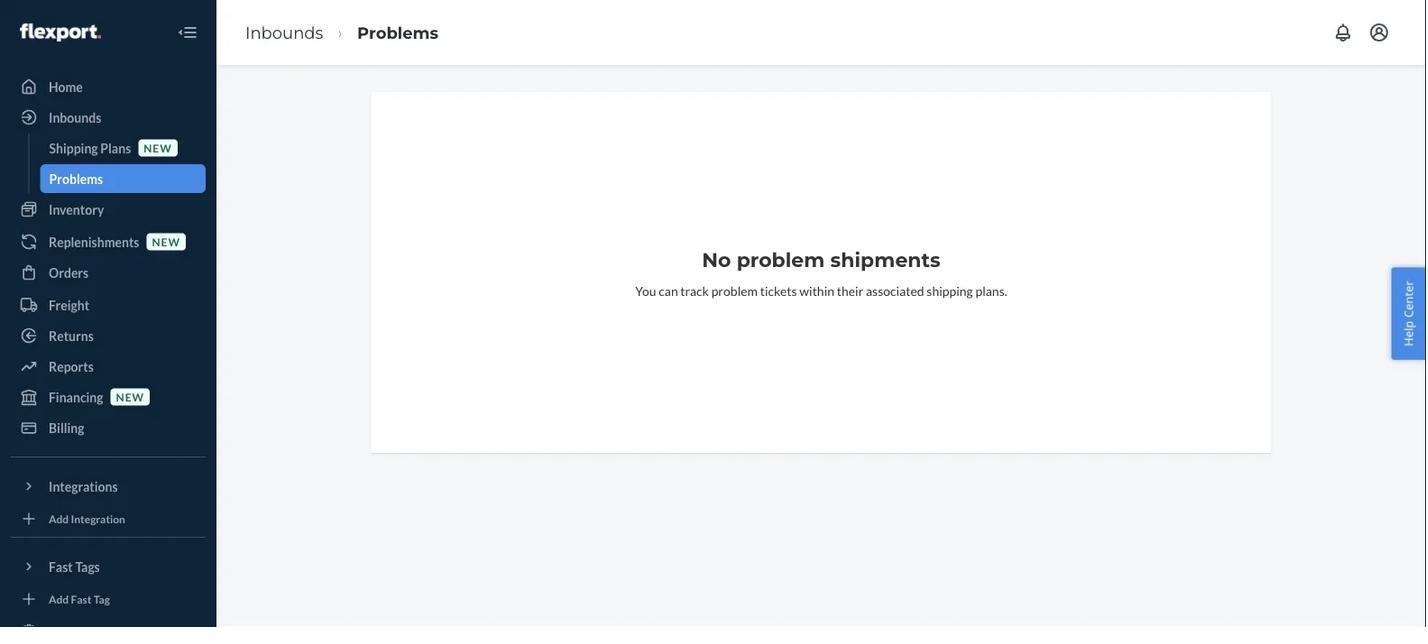 Task type: vqa. For each thing, say whether or not it's contained in the screenshot.
Inbounds - Inventory Reconciliation button
no



Task type: locate. For each thing, give the bounding box(es) containing it.
add down fast tags
[[49, 592, 69, 606]]

you
[[636, 283, 657, 298]]

inventory link
[[11, 195, 206, 224]]

1 vertical spatial fast
[[71, 592, 92, 606]]

inbounds inside "breadcrumbs" navigation
[[245, 22, 323, 42]]

1 vertical spatial inbounds link
[[11, 103, 206, 132]]

1 horizontal spatial inbounds link
[[245, 22, 323, 42]]

reports
[[49, 359, 94, 374]]

0 horizontal spatial problems
[[49, 171, 103, 186]]

1 add from the top
[[49, 512, 69, 525]]

0 vertical spatial fast
[[49, 559, 73, 574]]

integration
[[71, 512, 125, 525]]

1 vertical spatial add
[[49, 592, 69, 606]]

add for add fast tag
[[49, 592, 69, 606]]

center
[[1401, 281, 1417, 318]]

shipments
[[831, 248, 941, 272]]

0 horizontal spatial inbounds link
[[11, 103, 206, 132]]

billing
[[49, 420, 84, 435]]

new right 'plans'
[[144, 141, 172, 154]]

0 vertical spatial inbounds link
[[245, 22, 323, 42]]

flexport logo image
[[20, 23, 101, 41]]

shipping
[[927, 283, 974, 298]]

shipping plans
[[49, 140, 131, 156]]

new
[[144, 141, 172, 154], [152, 235, 180, 248], [116, 390, 144, 403]]

new down the reports link
[[116, 390, 144, 403]]

0 vertical spatial problems link
[[357, 22, 439, 42]]

1 vertical spatial problems link
[[40, 164, 206, 193]]

open account menu image
[[1369, 22, 1391, 43]]

problems link
[[357, 22, 439, 42], [40, 164, 206, 193]]

1 vertical spatial problems
[[49, 171, 103, 186]]

close navigation image
[[177, 22, 199, 43]]

new up orders link
[[152, 235, 180, 248]]

1 horizontal spatial inbounds
[[245, 22, 323, 42]]

1 vertical spatial new
[[152, 235, 180, 248]]

add left "integration"
[[49, 512, 69, 525]]

problem down no
[[712, 283, 758, 298]]

new for replenishments
[[152, 235, 180, 248]]

integrations
[[49, 479, 118, 494]]

0 vertical spatial problems
[[357, 22, 439, 42]]

their
[[837, 283, 864, 298]]

problems link inside "breadcrumbs" navigation
[[357, 22, 439, 42]]

2 add from the top
[[49, 592, 69, 606]]

returns
[[49, 328, 94, 343]]

problem up tickets
[[737, 248, 825, 272]]

new for shipping plans
[[144, 141, 172, 154]]

problems inside "breadcrumbs" navigation
[[357, 22, 439, 42]]

0 horizontal spatial problems link
[[40, 164, 206, 193]]

fast tags button
[[11, 552, 206, 581]]

breadcrumbs navigation
[[231, 6, 453, 59]]

fast left tag
[[71, 592, 92, 606]]

add fast tag
[[49, 592, 110, 606]]

2 vertical spatial new
[[116, 390, 144, 403]]

replenishments
[[49, 234, 139, 250]]

1 vertical spatial inbounds
[[49, 110, 101, 125]]

problem
[[737, 248, 825, 272], [712, 283, 758, 298]]

1 horizontal spatial problems link
[[357, 22, 439, 42]]

freight link
[[11, 291, 206, 319]]

add
[[49, 512, 69, 525], [49, 592, 69, 606]]

0 vertical spatial inbounds
[[245, 22, 323, 42]]

fast left tags
[[49, 559, 73, 574]]

0 vertical spatial add
[[49, 512, 69, 525]]

billing link
[[11, 413, 206, 442]]

1 horizontal spatial problems
[[357, 22, 439, 42]]

returns link
[[11, 321, 206, 350]]

track
[[681, 283, 709, 298]]

inbounds
[[245, 22, 323, 42], [49, 110, 101, 125]]

0 horizontal spatial inbounds
[[49, 110, 101, 125]]

tag
[[94, 592, 110, 606]]

plans
[[100, 140, 131, 156]]

fast
[[49, 559, 73, 574], [71, 592, 92, 606]]

inbounds link
[[245, 22, 323, 42], [11, 103, 206, 132]]

financing
[[49, 389, 103, 405]]

problems
[[357, 22, 439, 42], [49, 171, 103, 186]]

0 vertical spatial new
[[144, 141, 172, 154]]



Task type: describe. For each thing, give the bounding box(es) containing it.
tags
[[75, 559, 100, 574]]

fast inside dropdown button
[[49, 559, 73, 574]]

integrations button
[[11, 472, 206, 501]]

home
[[49, 79, 83, 94]]

help center button
[[1392, 267, 1427, 360]]

new for financing
[[116, 390, 144, 403]]

inventory
[[49, 202, 104, 217]]

help
[[1401, 321, 1417, 346]]

orders
[[49, 265, 89, 280]]

associated
[[866, 283, 925, 298]]

you can track problem tickets within their associated shipping plans.
[[636, 283, 1008, 298]]

no
[[702, 248, 731, 272]]

orders link
[[11, 258, 206, 287]]

help center
[[1401, 281, 1417, 346]]

no problem shipments
[[702, 248, 941, 272]]

add for add integration
[[49, 512, 69, 525]]

reports link
[[11, 352, 206, 381]]

0 vertical spatial problem
[[737, 248, 825, 272]]

freight
[[49, 297, 89, 313]]

tickets
[[761, 283, 798, 298]]

home link
[[11, 72, 206, 101]]

add integration link
[[11, 508, 206, 530]]

1 vertical spatial problem
[[712, 283, 758, 298]]

fast tags
[[49, 559, 100, 574]]

shipping
[[49, 140, 98, 156]]

can
[[659, 283, 678, 298]]

open notifications image
[[1333, 22, 1355, 43]]

within
[[800, 283, 835, 298]]

plans.
[[976, 283, 1008, 298]]

add integration
[[49, 512, 125, 525]]

add fast tag link
[[11, 588, 206, 610]]



